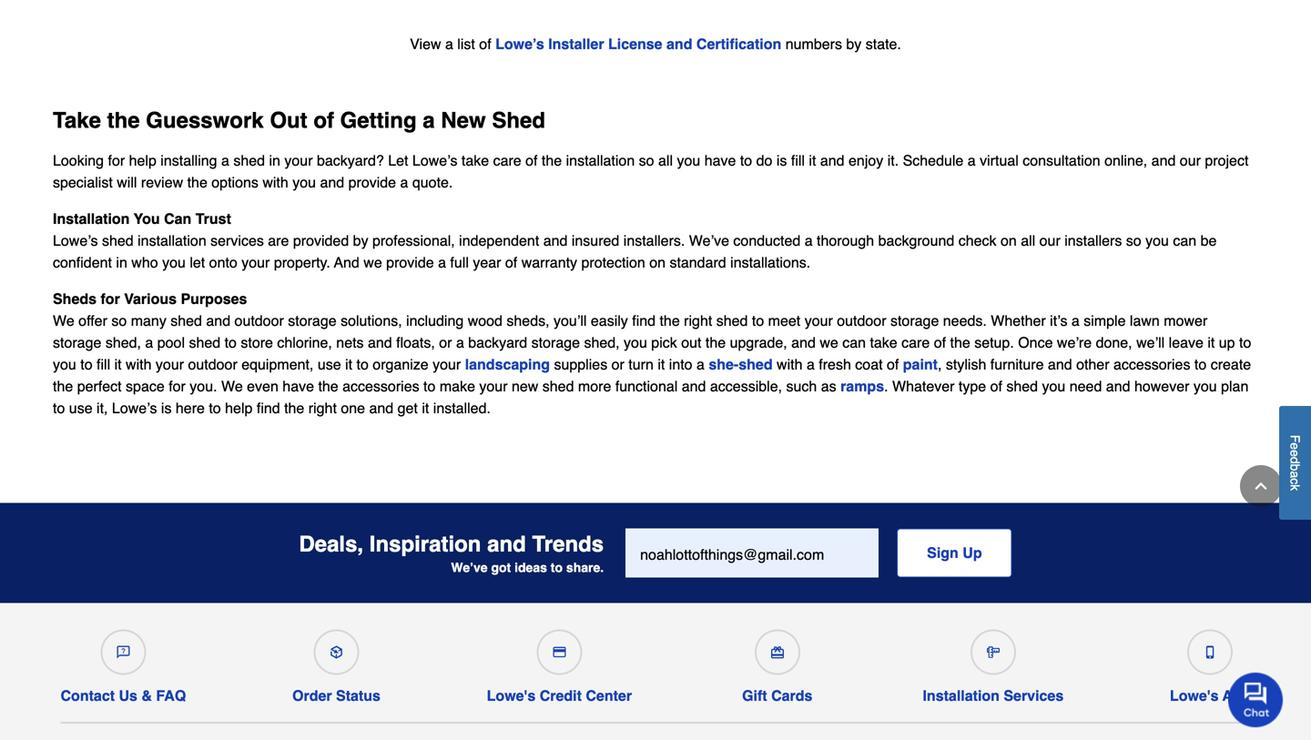 Task type: vqa. For each thing, say whether or not it's contained in the screenshot.
Shop All Cleaning Supply Items shop
no



Task type: locate. For each thing, give the bounding box(es) containing it.
so inside the sheds for various purposes we offer so many shed and outdoor storage solutions, including wood sheds, you'll easily find the right shed to meet your outdoor storage needs. whether it's a simple lawn mower storage shed, a pool shed to store chlorine, nets and floats, or a backyard storage shed, you pick out the upgrade, and we can take care of the setup. once we're done, we'll leave it up to you to fill it with your outdoor equipment, use it to organize your
[[111, 313, 127, 329]]

0 horizontal spatial installation
[[53, 211, 130, 227]]

1 horizontal spatial take
[[870, 334, 898, 351]]

take inside the sheds for various purposes we offer so many shed and outdoor storage solutions, including wood sheds, you'll easily find the right shed to meet your outdoor storage needs. whether it's a simple lawn mower storage shed, a pool shed to store chlorine, nets and floats, or a backyard storage shed, you pick out the upgrade, and we can take care of the setup. once we're done, we'll leave it up to you to fill it with your outdoor equipment, use it to organize your
[[870, 334, 898, 351]]

1 horizontal spatial by
[[847, 36, 862, 53]]

0 horizontal spatial right
[[309, 400, 337, 417]]

lowe's app link
[[1170, 623, 1251, 705]]

1 vertical spatial right
[[309, 400, 337, 417]]

backyard
[[468, 334, 528, 351]]

for up will
[[108, 152, 125, 169]]

the down needs.
[[951, 334, 971, 351]]

storage up paint
[[891, 313, 939, 329]]

0 vertical spatial our
[[1180, 152, 1201, 169]]

1 horizontal spatial care
[[902, 334, 930, 351]]

a left thorough
[[805, 232, 813, 249]]

can up 'coat'
[[843, 334, 866, 351]]

numbers
[[786, 36, 843, 53]]

0 horizontal spatial all
[[659, 152, 673, 169]]

lowe's inside installation you can trust lowe's shed installation services are provided by professional, independent and insured installers. we've conducted a thorough background check on all our installers so you can be confident in who you let onto your property. and we provide a full year of warranty protection on standard installations.
[[53, 232, 98, 249]]

lowe's inside . whatever type of shed you need and however you plan to use it, lowe's is here to help find the right one and get it installed.
[[112, 400, 157, 417]]

1 horizontal spatial on
[[1001, 232, 1017, 249]]

we
[[53, 313, 74, 329], [221, 378, 243, 395]]

we've inside the deals, inspiration and trends we've got ideas to share.
[[451, 561, 488, 575]]

new
[[512, 378, 539, 395]]

sign
[[927, 545, 959, 562]]

installation down the specialist
[[53, 211, 130, 227]]

0 horizontal spatial or
[[439, 334, 452, 351]]

0 vertical spatial take
[[462, 152, 489, 169]]

2 lowe's from the left
[[1170, 688, 1219, 705]]

of up .
[[887, 356, 899, 373]]

or
[[439, 334, 452, 351], [612, 356, 625, 373]]

you left 'plan'
[[1194, 378, 1218, 395]]

1 horizontal spatial fill
[[791, 152, 805, 169]]

0 horizontal spatial use
[[69, 400, 93, 417]]

take up 'coat'
[[870, 334, 898, 351]]

to
[[740, 152, 753, 169], [752, 313, 764, 329], [225, 334, 237, 351], [1240, 334, 1252, 351], [80, 356, 93, 373], [357, 356, 369, 373], [1195, 356, 1207, 373], [424, 378, 436, 395], [53, 400, 65, 417], [209, 400, 221, 417], [551, 561, 563, 575]]

shed down furniture
[[1007, 378, 1038, 395]]

1 vertical spatial for
[[101, 291, 120, 308]]

installation inside looking for help installing a shed in your backyard? let lowe's take care of the installation so all you have to do is fill it and enjoy it. schedule a virtual consultation online, and our project specialist will review the options with you and provide a quote.
[[566, 152, 635, 169]]

the down the "nets"
[[318, 378, 339, 395]]

cards
[[772, 688, 813, 705]]

0 horizontal spatial lowe's
[[487, 688, 536, 705]]

installation inside installation services link
[[923, 688, 1000, 705]]

0 vertical spatial by
[[847, 36, 862, 53]]

independent
[[459, 232, 539, 249]]

be
[[1201, 232, 1217, 249]]

1 vertical spatial care
[[902, 334, 930, 351]]

create
[[1211, 356, 1252, 373]]

many
[[131, 313, 167, 329]]

out
[[270, 108, 308, 133]]

by left state.
[[847, 36, 862, 53]]

or left turn
[[612, 356, 625, 373]]

wood
[[468, 313, 503, 329]]

in left who
[[116, 254, 127, 271]]

1 horizontal spatial shed,
[[584, 334, 620, 351]]

have left the do
[[705, 152, 736, 169]]

the right take
[[107, 108, 140, 133]]

1 horizontal spatial installation
[[923, 688, 1000, 705]]

0 horizontal spatial can
[[843, 334, 866, 351]]

with right options
[[263, 174, 289, 191]]

0 horizontal spatial find
[[257, 400, 280, 417]]

guesswork
[[146, 108, 264, 133]]

your down services
[[242, 254, 270, 271]]

1 horizontal spatial our
[[1180, 152, 1201, 169]]

b
[[1288, 464, 1303, 471]]

us
[[119, 688, 137, 705]]

use inside . whatever type of shed you need and however you plan to use it, lowe's is here to help find the right one and get it installed.
[[69, 400, 93, 417]]

0 vertical spatial installation
[[53, 211, 130, 227]]

1 vertical spatial installation
[[923, 688, 1000, 705]]

1 horizontal spatial we
[[820, 334, 839, 351]]

in inside installation you can trust lowe's shed installation services are provided by professional, independent and insured installers. we've conducted a thorough background check on all our installers so you can be confident in who you let onto your property. and we provide a full year of warranty protection on standard installations.
[[116, 254, 127, 271]]

schedule
[[903, 152, 964, 169]]

out
[[682, 334, 702, 351]]

1 horizontal spatial help
[[225, 400, 253, 417]]

can inside installation you can trust lowe's shed installation services are provided by professional, independent and insured installers. we've conducted a thorough background check on all our installers so you can be confident in who you let onto your property. and we provide a full year of warranty protection on standard installations.
[[1174, 232, 1197, 249]]

0 vertical spatial we
[[53, 313, 74, 329]]

0 horizontal spatial accessories
[[343, 378, 420, 395]]

up
[[1219, 334, 1236, 351]]

one
[[341, 400, 365, 417]]

right inside . whatever type of shed you need and however you plan to use it, lowe's is here to help find the right one and get it installed.
[[309, 400, 337, 417]]

0 horizontal spatial we
[[53, 313, 74, 329]]

2 horizontal spatial so
[[1127, 232, 1142, 249]]

and
[[667, 36, 693, 53], [821, 152, 845, 169], [1152, 152, 1176, 169], [320, 174, 344, 191], [544, 232, 568, 249], [206, 313, 231, 329], [368, 334, 392, 351], [792, 334, 816, 351], [1048, 356, 1073, 373], [682, 378, 706, 395], [1107, 378, 1131, 395], [369, 400, 394, 417], [487, 532, 526, 557]]

for inside looking for help installing a shed in your backyard? let lowe's take care of the installation so all you have to do is fill it and enjoy it. schedule a virtual consultation online, and our project specialist will review the options with you and provide a quote.
[[108, 152, 125, 169]]

review
[[141, 174, 183, 191]]

and inside installation you can trust lowe's shed installation services are provided by professional, independent and insured installers. we've conducted a thorough background check on all our installers so you can be confident in who you let onto your property. and we provide a full year of warranty protection on standard installations.
[[544, 232, 568, 249]]

installation inside installation you can trust lowe's shed installation services are provided by professional, independent and insured installers. we've conducted a thorough background check on all our installers so you can be confident in who you let onto your property. and we provide a full year of warranty protection on standard installations.
[[53, 211, 130, 227]]

care down shed
[[493, 152, 522, 169]]

1 vertical spatial we
[[221, 378, 243, 395]]

have down equipment, at the left of page
[[283, 378, 314, 395]]

your inside looking for help installing a shed in your backyard? let lowe's take care of the installation so all you have to do is fill it and enjoy it. schedule a virtual consultation online, and our project specialist will review the options with you and provide a quote.
[[285, 152, 313, 169]]

can
[[1174, 232, 1197, 249], [843, 334, 866, 351]]

find inside . whatever type of shed you need and however you plan to use it, lowe's is here to help find the right one and get it installed.
[[257, 400, 280, 417]]

help inside . whatever type of shed you need and however you plan to use it, lowe's is here to help find the right one and get it installed.
[[225, 400, 253, 417]]

so right installers
[[1127, 232, 1142, 249]]

0 vertical spatial right
[[684, 313, 713, 329]]

you.
[[190, 378, 217, 395]]

is inside looking for help installing a shed in your backyard? let lowe's take care of the installation so all you have to do is fill it and enjoy it. schedule a virtual consultation online, and our project specialist will review the options with you and provide a quote.
[[777, 152, 787, 169]]

0 horizontal spatial installation
[[138, 232, 207, 249]]

by inside installation you can trust lowe's shed installation services are provided by professional, independent and insured installers. we've conducted a thorough background check on all our installers so you can be confident in who you let onto your property. and we provide a full year of warranty protection on standard installations.
[[353, 232, 369, 249]]

of inside the sheds for various purposes we offer so many shed and outdoor storage solutions, including wood sheds, you'll easily find the right shed to meet your outdoor storage needs. whether it's a simple lawn mower storage shed, a pool shed to store chlorine, nets and floats, or a backyard storage shed, you pick out the upgrade, and we can take care of the setup. once we're done, we'll leave it up to you to fill it with your outdoor equipment, use it to organize your
[[934, 334, 946, 351]]

fresh
[[819, 356, 852, 373]]

to inside the deals, inspiration and trends we've got ideas to share.
[[551, 561, 563, 575]]

even
[[247, 378, 279, 395]]

so up installers.
[[639, 152, 655, 169]]

or down including
[[439, 334, 452, 351]]

, stylish furniture and other accessories to create the perfect space for you. we even have the accessories to make your new shed more functional and accessible, such as
[[53, 356, 1252, 395]]

1 horizontal spatial in
[[269, 152, 281, 169]]

list
[[458, 36, 475, 53]]

quote.
[[413, 174, 453, 191]]

1 vertical spatial find
[[257, 400, 280, 417]]

shed, down many
[[105, 334, 141, 351]]

0 horizontal spatial with
[[126, 356, 152, 373]]

a up options
[[221, 152, 229, 169]]

a down many
[[145, 334, 153, 351]]

1 horizontal spatial installation
[[566, 152, 635, 169]]

use down the "nets"
[[318, 356, 341, 373]]

contact us & faq
[[61, 688, 186, 705]]

1 shed, from the left
[[105, 334, 141, 351]]

your down take the guesswork out of getting a new shed
[[285, 152, 313, 169]]

right left one
[[309, 400, 337, 417]]

on right the check
[[1001, 232, 1017, 249]]

1 vertical spatial we
[[820, 334, 839, 351]]

1 horizontal spatial all
[[1021, 232, 1036, 249]]

landscaping
[[465, 356, 550, 373]]

0 vertical spatial is
[[777, 152, 787, 169]]

once
[[1019, 334, 1053, 351]]

0 horizontal spatial take
[[462, 152, 489, 169]]

0 horizontal spatial our
[[1040, 232, 1061, 249]]

0 horizontal spatial help
[[129, 152, 157, 169]]

other
[[1077, 356, 1110, 373]]

it inside looking for help installing a shed in your backyard? let lowe's take care of the installation so all you have to do is fill it and enjoy it. schedule a virtual consultation online, and our project specialist will review the options with you and provide a quote.
[[809, 152, 817, 169]]

lowe's down space
[[112, 400, 157, 417]]

got
[[491, 561, 511, 575]]

1 vertical spatial or
[[612, 356, 625, 373]]

so
[[639, 152, 655, 169], [1127, 232, 1142, 249], [111, 313, 127, 329]]

to right "ideas"
[[551, 561, 563, 575]]

the down installing
[[187, 174, 208, 191]]

1 horizontal spatial find
[[632, 313, 656, 329]]

right up out
[[684, 313, 713, 329]]

provide inside installation you can trust lowe's shed installation services are provided by professional, independent and insured installers. we've conducted a thorough background check on all our installers so you can be confident in who you let onto your property. and we provide a full year of warranty protection on standard installations.
[[386, 254, 434, 271]]

shed down "upgrade,"
[[739, 356, 773, 373]]

a down including
[[456, 334, 464, 351]]

1 horizontal spatial we
[[221, 378, 243, 395]]

0 vertical spatial on
[[1001, 232, 1017, 249]]

standard
[[670, 254, 727, 271]]

0 vertical spatial fill
[[791, 152, 805, 169]]

with inside looking for help installing a shed in your backyard? let lowe's take care of the installation so all you have to do is fill it and enjoy it. schedule a virtual consultation online, and our project specialist will review the options with you and provide a quote.
[[263, 174, 289, 191]]

we inside installation you can trust lowe's shed installation services are provided by professional, independent and insured installers. we've conducted a thorough background check on all our installers so you can be confident in who you let onto your property. and we provide a full year of warranty protection on standard installations.
[[364, 254, 382, 271]]

credit
[[540, 688, 582, 705]]

1 horizontal spatial lowe's
[[1170, 688, 1219, 705]]

paint link
[[903, 356, 938, 373]]

you
[[134, 211, 160, 227]]

1 horizontal spatial right
[[684, 313, 713, 329]]

your down landscaping
[[479, 378, 508, 395]]

online,
[[1105, 152, 1148, 169]]

pickup image
[[330, 646, 343, 659]]

2 vertical spatial for
[[169, 378, 186, 395]]

shed up options
[[234, 152, 265, 169]]

0 vertical spatial we've
[[689, 232, 730, 249]]

lowe's
[[487, 688, 536, 705], [1170, 688, 1219, 705]]

all inside looking for help installing a shed in your backyard? let lowe's take care of the installation so all you have to do is fill it and enjoy it. schedule a virtual consultation online, and our project specialist will review the options with you and provide a quote.
[[659, 152, 673, 169]]

and down landscaping supplies or turn it into a she-shed with a fresh coat of paint
[[682, 378, 706, 395]]

take inside looking for help installing a shed in your backyard? let lowe's take care of the installation so all you have to do is fill it and enjoy it. schedule a virtual consultation online, and our project specialist will review the options with you and provide a quote.
[[462, 152, 489, 169]]

1 horizontal spatial we've
[[689, 232, 730, 249]]

fill
[[791, 152, 805, 169], [97, 356, 110, 373]]

for up here
[[169, 378, 186, 395]]

1 vertical spatial we've
[[451, 561, 488, 575]]

it right the get
[[422, 400, 429, 417]]

1 vertical spatial use
[[69, 400, 93, 417]]

credit card image
[[553, 646, 566, 659]]

0 horizontal spatial is
[[161, 400, 172, 417]]

gift
[[742, 688, 768, 705]]

lowe's left credit
[[487, 688, 536, 705]]

0 horizontal spatial on
[[650, 254, 666, 271]]

and inside the deals, inspiration and trends we've got ideas to share.
[[487, 532, 526, 557]]

e up d
[[1288, 443, 1303, 450]]

pool
[[157, 334, 185, 351]]

and down backyard?
[[320, 174, 344, 191]]

1 vertical spatial fill
[[97, 356, 110, 373]]

of inside looking for help installing a shed in your backyard? let lowe's take care of the installation so all you have to do is fill it and enjoy it. schedule a virtual consultation online, and our project specialist will review the options with you and provide a quote.
[[526, 152, 538, 169]]

1 vertical spatial so
[[1127, 232, 1142, 249]]

of up ,
[[934, 334, 946, 351]]

1 vertical spatial by
[[353, 232, 369, 249]]

purposes
[[181, 291, 247, 308]]

lowe's right list
[[496, 36, 544, 53]]

0 vertical spatial we
[[364, 254, 382, 271]]

to left the "it,"
[[53, 400, 65, 417]]

have
[[705, 152, 736, 169], [283, 378, 314, 395]]

shed, down easily
[[584, 334, 620, 351]]

find up pick
[[632, 313, 656, 329]]

0 vertical spatial care
[[493, 152, 522, 169]]

1 vertical spatial installation
[[138, 232, 207, 249]]

1 horizontal spatial is
[[777, 152, 787, 169]]

1 vertical spatial our
[[1040, 232, 1061, 249]]

furniture
[[991, 356, 1044, 373]]

0 horizontal spatial by
[[353, 232, 369, 249]]

1 vertical spatial all
[[1021, 232, 1036, 249]]

installation for installation services
[[923, 688, 1000, 705]]

and right the need
[[1107, 378, 1131, 395]]

she-
[[709, 356, 739, 373]]

0 horizontal spatial care
[[493, 152, 522, 169]]

gift card image
[[771, 646, 784, 659]]

sheds
[[53, 291, 97, 308]]

services
[[211, 232, 264, 249]]

ramps link
[[841, 378, 885, 395]]

of right year
[[505, 254, 518, 271]]

0 horizontal spatial have
[[283, 378, 314, 395]]

1 horizontal spatial with
[[263, 174, 289, 191]]

stylish
[[946, 356, 987, 373]]

provide down backyard?
[[349, 174, 396, 191]]

0 vertical spatial accessories
[[1114, 356, 1191, 373]]

and up got
[[487, 532, 526, 557]]

view a list of lowe's installer license and certification numbers by state.
[[410, 36, 902, 53]]

solutions,
[[341, 313, 402, 329]]

a up k
[[1288, 471, 1303, 478]]

0 vertical spatial help
[[129, 152, 157, 169]]

dimensions image
[[987, 646, 1000, 659]]

1 horizontal spatial use
[[318, 356, 341, 373]]

your inside , stylish furniture and other accessories to create the perfect space for you. we even have the accessories to make your new shed more functional and accessible, such as
[[479, 378, 508, 395]]

care
[[493, 152, 522, 169], [902, 334, 930, 351]]

offer
[[78, 313, 107, 329]]

help down even
[[225, 400, 253, 417]]

it.
[[888, 152, 899, 169]]

in inside looking for help installing a shed in your backyard? let lowe's take care of the installation so all you have to do is fill it and enjoy it. schedule a virtual consultation online, and our project specialist will review the options with you and provide a quote.
[[269, 152, 281, 169]]

we've
[[689, 232, 730, 249], [451, 561, 488, 575]]

we right "you."
[[221, 378, 243, 395]]

lowe's up quote.
[[413, 152, 458, 169]]

provide down professional,
[[386, 254, 434, 271]]

care up paint
[[902, 334, 930, 351]]

1 lowe's from the left
[[487, 688, 536, 705]]

pick
[[652, 334, 677, 351]]

we inside , stylish furniture and other accessories to create the perfect space for you. we even have the accessories to make your new shed more functional and accessible, such as
[[221, 378, 243, 395]]

0 horizontal spatial shed,
[[105, 334, 141, 351]]

of right list
[[479, 36, 492, 53]]

take
[[53, 108, 101, 133]]

0 horizontal spatial we
[[364, 254, 382, 271]]

lowe's left 'app'
[[1170, 688, 1219, 705]]

1 horizontal spatial accessories
[[1114, 356, 1191, 373]]

0 horizontal spatial so
[[111, 313, 127, 329]]

we down sheds
[[53, 313, 74, 329]]

2 vertical spatial so
[[111, 313, 127, 329]]

landscaping link
[[465, 356, 550, 373]]

use left the "it,"
[[69, 400, 93, 417]]

1 horizontal spatial so
[[639, 152, 655, 169]]

accessories down the we'll
[[1114, 356, 1191, 373]]

up
[[963, 545, 982, 562]]

1 horizontal spatial have
[[705, 152, 736, 169]]

installers.
[[624, 232, 685, 249]]

1 vertical spatial take
[[870, 334, 898, 351]]

status
[[336, 688, 381, 705]]

0 vertical spatial installation
[[566, 152, 635, 169]]

0 vertical spatial provide
[[349, 174, 396, 191]]

is left here
[[161, 400, 172, 417]]

for
[[108, 152, 125, 169], [101, 291, 120, 308], [169, 378, 186, 395]]

1 vertical spatial in
[[116, 254, 127, 271]]

right inside the sheds for various purposes we offer so many shed and outdoor storage solutions, including wood sheds, you'll easily find the right shed to meet your outdoor storage needs. whether it's a simple lawn mower storage shed, a pool shed to store chlorine, nets and floats, or a backyard storage shed, you pick out the upgrade, and we can take care of the setup. once we're done, we'll leave it up to you to fill it with your outdoor equipment, use it to organize your
[[684, 313, 713, 329]]

0 vertical spatial in
[[269, 152, 281, 169]]

or inside the sheds for various purposes we offer so many shed and outdoor storage solutions, including wood sheds, you'll easily find the right shed to meet your outdoor storage needs. whether it's a simple lawn mower storage shed, a pool shed to store chlorine, nets and floats, or a backyard storage shed, you pick out the upgrade, and we can take care of the setup. once we're done, we'll leave it up to you to fill it with your outdoor equipment, use it to organize your
[[439, 334, 452, 351]]

for up offer
[[101, 291, 120, 308]]

0 horizontal spatial we've
[[451, 561, 488, 575]]

Email Address email field
[[626, 529, 879, 578]]

can
[[164, 211, 192, 227]]

your right meet on the top of the page
[[805, 313, 833, 329]]

we've inside installation you can trust lowe's shed installation services are provided by professional, independent and insured installers. we've conducted a thorough background check on all our installers so you can be confident in who you let onto your property. and we provide a full year of warranty protection on standard installations.
[[689, 232, 730, 249]]

1 vertical spatial is
[[161, 400, 172, 417]]

sign up button
[[897, 529, 1013, 578]]

1 vertical spatial can
[[843, 334, 866, 351]]

share.
[[566, 561, 604, 575]]

shed inside looking for help installing a shed in your backyard? let lowe's take care of the installation so all you have to do is fill it and enjoy it. schedule a virtual consultation online, and our project specialist will review the options with you and provide a quote.
[[234, 152, 265, 169]]

0 vertical spatial or
[[439, 334, 452, 351]]

the inside . whatever type of shed you need and however you plan to use it, lowe's is here to help find the right one and get it installed.
[[284, 400, 305, 417]]

the down equipment, at the left of page
[[284, 400, 305, 417]]

organize
[[373, 356, 429, 373]]

will
[[117, 174, 137, 191]]

on
[[1001, 232, 1017, 249], [650, 254, 666, 271]]

0 vertical spatial have
[[705, 152, 736, 169]]

supplies
[[554, 356, 608, 373]]

on down installers.
[[650, 254, 666, 271]]

we're
[[1057, 334, 1092, 351]]

1 vertical spatial help
[[225, 400, 253, 417]]

0 vertical spatial so
[[639, 152, 655, 169]]

0 vertical spatial find
[[632, 313, 656, 329]]

and right "license"
[[667, 36, 693, 53]]

deals, inspiration and trends we've got ideas to share.
[[299, 532, 604, 575]]

installation
[[566, 152, 635, 169], [138, 232, 207, 249]]

all right the check
[[1021, 232, 1036, 249]]

outdoor up 'coat'
[[837, 313, 887, 329]]

we right and
[[364, 254, 382, 271]]

find
[[632, 313, 656, 329], [257, 400, 280, 417]]

0 vertical spatial can
[[1174, 232, 1197, 249]]

0 vertical spatial for
[[108, 152, 125, 169]]

gift cards
[[742, 688, 813, 705]]

shed up who
[[102, 232, 134, 249]]

the up pick
[[660, 313, 680, 329]]

property.
[[274, 254, 330, 271]]

chat invite button image
[[1229, 672, 1284, 728]]

1 vertical spatial have
[[283, 378, 314, 395]]

and left the get
[[369, 400, 394, 417]]

for inside the sheds for various purposes we offer so many shed and outdoor storage solutions, including wood sheds, you'll easily find the right shed to meet your outdoor storage needs. whether it's a simple lawn mower storage shed, a pool shed to store chlorine, nets and floats, or a backyard storage shed, you pick out the upgrade, and we can take care of the setup. once we're done, we'll leave it up to you to fill it with your outdoor equipment, use it to organize your
[[101, 291, 120, 308]]



Task type: describe. For each thing, give the bounding box(es) containing it.
scroll to top element
[[1241, 465, 1283, 507]]

to right up
[[1240, 334, 1252, 351]]

store
[[241, 334, 273, 351]]

it inside . whatever type of shed you need and however you plan to use it, lowe's is here to help find the right one and get it installed.
[[422, 400, 429, 417]]

find inside the sheds for various purposes we offer so many shed and outdoor storage solutions, including wood sheds, you'll easily find the right shed to meet your outdoor storage needs. whether it's a simple lawn mower storage shed, a pool shed to store chlorine, nets and floats, or a backyard storage shed, you pick out the upgrade, and we can take care of the setup. once we're done, we'll leave it up to you to fill it with your outdoor equipment, use it to organize your
[[632, 313, 656, 329]]

a left new
[[423, 108, 435, 133]]

installed.
[[433, 400, 491, 417]]

trends
[[532, 532, 604, 557]]

lowe's for lowe's app
[[1170, 688, 1219, 705]]

shed inside installation you can trust lowe's shed installation services are provided by professional, independent and insured installers. we've conducted a thorough background check on all our installers so you can be confident in who you let onto your property. and we provide a full year of warranty protection on standard installations.
[[102, 232, 134, 249]]

2 horizontal spatial with
[[777, 356, 803, 373]]

outdoor up "you."
[[188, 356, 238, 373]]

and down purposes at top left
[[206, 313, 231, 329]]

warranty
[[522, 254, 578, 271]]

a down the 'let'
[[400, 174, 408, 191]]

the up she-
[[706, 334, 726, 351]]

your down pool
[[156, 356, 184, 373]]

contact us & faq link
[[61, 623, 186, 705]]

use inside the sheds for various purposes we offer so many shed and outdoor storage solutions, including wood sheds, you'll easily find the right shed to meet your outdoor storage needs. whether it's a simple lawn mower storage shed, a pool shed to store chlorine, nets and floats, or a backyard storage shed, you pick out the upgrade, and we can take care of the setup. once we're done, we'll leave it up to you to fill it with your outdoor equipment, use it to organize your
[[318, 356, 341, 373]]

installations.
[[731, 254, 811, 271]]

is inside . whatever type of shed you need and however you plan to use it, lowe's is here to help find the right one and get it installed.
[[161, 400, 172, 417]]

lowe's credit center link
[[487, 623, 632, 705]]

f
[[1288, 435, 1303, 443]]

installers
[[1065, 232, 1123, 249]]

you down sheds
[[53, 356, 76, 373]]

here
[[176, 400, 205, 417]]

fill inside looking for help installing a shed in your backyard? let lowe's take care of the installation so all you have to do is fill it and enjoy it. schedule a virtual consultation online, and our project specialist will review the options with you and provide a quote.
[[791, 152, 805, 169]]

we inside the sheds for various purposes we offer so many shed and outdoor storage solutions, including wood sheds, you'll easily find the right shed to meet your outdoor storage needs. whether it's a simple lawn mower storage shed, a pool shed to store chlorine, nets and floats, or a backyard storage shed, you pick out the upgrade, and we can take care of the setup. once we're done, we'll leave it up to you to fill it with your outdoor equipment, use it to organize your
[[53, 313, 74, 329]]

do
[[757, 152, 773, 169]]

of inside . whatever type of shed you need and however you plan to use it, lowe's is here to help find the right one and get it installed.
[[991, 378, 1003, 395]]

for inside , stylish furniture and other accessories to create the perfect space for you. we even have the accessories to make your new shed more functional and accessible, such as
[[169, 378, 186, 395]]

deals,
[[299, 532, 364, 557]]

to up perfect
[[80, 356, 93, 373]]

provide inside looking for help installing a shed in your backyard? let lowe's take care of the installation so all you have to do is fill it and enjoy it. schedule a virtual consultation online, and our project specialist will review the options with you and provide a quote.
[[349, 174, 396, 191]]

care inside the sheds for various purposes we offer so many shed and outdoor storage solutions, including wood sheds, you'll easily find the right shed to meet your outdoor storage needs. whether it's a simple lawn mower storage shed, a pool shed to store chlorine, nets and floats, or a backyard storage shed, you pick out the upgrade, and we can take care of the setup. once we're done, we'll leave it up to you to fill it with your outdoor equipment, use it to organize your
[[902, 334, 930, 351]]

to left store on the top left of page
[[225, 334, 237, 351]]

nets
[[336, 334, 364, 351]]

of right out
[[314, 108, 334, 133]]

for for looking
[[108, 152, 125, 169]]

shed right pool
[[189, 334, 221, 351]]

1 horizontal spatial or
[[612, 356, 625, 373]]

sign up
[[927, 545, 982, 562]]

to down leave
[[1195, 356, 1207, 373]]

care inside looking for help installing a shed in your backyard? let lowe's take care of the installation so all you have to do is fill it and enjoy it. schedule a virtual consultation online, and our project specialist will review the options with you and provide a quote.
[[493, 152, 522, 169]]

sheds for various purposes we offer so many shed and outdoor storage solutions, including wood sheds, you'll easily find the right shed to meet your outdoor storage needs. whether it's a simple lawn mower storage shed, a pool shed to store chlorine, nets and floats, or a backyard storage shed, you pick out the upgrade, and we can take care of the setup. once we're done, we'll leave it up to you to fill it with your outdoor equipment, use it to organize your
[[53, 291, 1252, 373]]

so inside looking for help installing a shed in your backyard? let lowe's take care of the installation so all you have to do is fill it and enjoy it. schedule a virtual consultation online, and our project specialist will review the options with you and provide a quote.
[[639, 152, 655, 169]]

your up make
[[433, 356, 461, 373]]

a right the it's
[[1072, 313, 1080, 329]]

project
[[1205, 152, 1249, 169]]

check
[[959, 232, 997, 249]]

let
[[190, 254, 205, 271]]

you left be
[[1146, 232, 1170, 249]]

and down meet on the top of the page
[[792, 334, 816, 351]]

to inside looking for help installing a shed in your backyard? let lowe's take care of the installation so all you have to do is fill it and enjoy it. schedule a virtual consultation online, and our project specialist will review the options with you and provide a quote.
[[740, 152, 753, 169]]

state.
[[866, 36, 902, 53]]

so inside installation you can trust lowe's shed installation services are provided by professional, independent and insured installers. we've conducted a thorough background check on all our installers so you can be confident in who you let onto your property. and we provide a full year of warranty protection on standard installations.
[[1127, 232, 1142, 249]]

by for state.
[[847, 36, 862, 53]]

landscaping supplies or turn it into a she-shed with a fresh coat of paint
[[465, 356, 938, 373]]

all inside installation you can trust lowe's shed installation services are provided by professional, independent and insured installers. we've conducted a thorough background check on all our installers so you can be confident in who you let onto your property. and we provide a full year of warranty protection on standard installations.
[[1021, 232, 1036, 249]]

by for professional,
[[353, 232, 369, 249]]

1 e from the top
[[1288, 443, 1303, 450]]

to up "upgrade,"
[[752, 313, 764, 329]]

our inside looking for help installing a shed in your backyard? let lowe's take care of the installation so all you have to do is fill it and enjoy it. schedule a virtual consultation online, and our project specialist will review the options with you and provide a quote.
[[1180, 152, 1201, 169]]

year
[[473, 254, 501, 271]]

type
[[959, 378, 987, 395]]

sheds,
[[507, 313, 550, 329]]

inspiration
[[370, 532, 481, 557]]

shed inside , stylish furniture and other accessories to create the perfect space for you. we even have the accessories to make your new shed more functional and accessible, such as
[[543, 378, 574, 395]]

and left enjoy
[[821, 152, 845, 169]]

new
[[441, 108, 486, 133]]

we inside the sheds for various purposes we offer so many shed and outdoor storage solutions, including wood sheds, you'll easily find the right shed to meet your outdoor storage needs. whether it's a simple lawn mower storage shed, a pool shed to store chlorine, nets and floats, or a backyard storage shed, you pick out the upgrade, and we can take care of the setup. once we're done, we'll leave it up to you to fill it with your outdoor equipment, use it to organize your
[[820, 334, 839, 351]]

you up provided
[[293, 174, 316, 191]]

shed inside . whatever type of shed you need and however you plan to use it, lowe's is here to help find the right one and get it installed.
[[1007, 378, 1038, 395]]

lowe's installer license and certification link
[[496, 36, 782, 53]]

lowe's for lowe's credit center
[[487, 688, 536, 705]]

order
[[292, 688, 332, 705]]

a left list
[[445, 36, 453, 53]]

such
[[787, 378, 817, 395]]

confident
[[53, 254, 112, 271]]

have inside , stylish furniture and other accessories to create the perfect space for you. we even have the accessories to make your new shed more functional and accessible, such as
[[283, 378, 314, 395]]

equipment,
[[242, 356, 314, 373]]

let
[[388, 152, 409, 169]]

into
[[669, 356, 693, 373]]

protection
[[582, 254, 646, 271]]

of inside installation you can trust lowe's shed installation services are provided by professional, independent and insured installers. we've conducted a thorough background check on all our installers so you can be confident in who you let onto your property. and we provide a full year of warranty protection on standard installations.
[[505, 254, 518, 271]]

a right into at the right
[[697, 356, 705, 373]]

installation you can trust lowe's shed installation services are provided by professional, independent and insured installers. we've conducted a thorough background check on all our installers so you can be confident in who you let onto your property. and we provide a full year of warranty protection on standard installations.
[[53, 211, 1217, 271]]

chevron up image
[[1252, 477, 1271, 496]]

help inside looking for help installing a shed in your backyard? let lowe's take care of the installation so all you have to do is fill it and enjoy it. schedule a virtual consultation online, and our project specialist will review the options with you and provide a quote.
[[129, 152, 157, 169]]

background
[[879, 232, 955, 249]]

it up perfect
[[114, 356, 122, 373]]

shed up "upgrade,"
[[717, 313, 748, 329]]

insured
[[572, 232, 620, 249]]

lowe's credit center
[[487, 688, 632, 705]]

trust
[[196, 211, 231, 227]]

your inside installation you can trust lowe's shed installation services are provided by professional, independent and insured installers. we've conducted a thorough background check on all our installers so you can be confident in who you let onto your property. and we provide a full year of warranty protection on standard installations.
[[242, 254, 270, 271]]

lowe's inside looking for help installing a shed in your backyard? let lowe's take care of the installation so all you have to do is fill it and enjoy it. schedule a virtual consultation online, and our project specialist will review the options with you and provide a quote.
[[413, 152, 458, 169]]

need
[[1070, 378, 1102, 395]]

order status
[[292, 688, 381, 705]]

storage up chlorine,
[[288, 313, 337, 329]]

virtual
[[980, 152, 1019, 169]]

a left virtual
[[968, 152, 976, 169]]

full
[[450, 254, 469, 271]]

. whatever type of shed you need and however you plan to use it, lowe's is here to help find the right one and get it installed.
[[53, 378, 1249, 417]]

ramps
[[841, 378, 885, 395]]

outdoor up store on the top left of page
[[235, 313, 284, 329]]

you left the do
[[677, 152, 701, 169]]

and down we're
[[1048, 356, 1073, 373]]

getting
[[340, 108, 417, 133]]

mobile image
[[1204, 646, 1217, 659]]

shed up pool
[[171, 313, 202, 329]]

thorough
[[817, 232, 875, 249]]

2 shed, from the left
[[584, 334, 620, 351]]

sign up form
[[626, 529, 1013, 578]]

turn
[[629, 356, 654, 373]]

services
[[1004, 688, 1064, 705]]

license
[[608, 36, 663, 53]]

get
[[398, 400, 418, 417]]

can inside the sheds for various purposes we offer so many shed and outdoor storage solutions, including wood sheds, you'll easily find the right shed to meet your outdoor storage needs. whether it's a simple lawn mower storage shed, a pool shed to store chlorine, nets and floats, or a backyard storage shed, you pick out the upgrade, and we can take care of the setup. once we're done, we'll leave it up to you to fill it with your outdoor equipment, use it to organize your
[[843, 334, 866, 351]]

paint
[[903, 356, 938, 373]]

2 e from the top
[[1288, 450, 1303, 457]]

looking for help installing a shed in your backyard? let lowe's take care of the installation so all you have to do is fill it and enjoy it. schedule a virtual consultation online, and our project specialist will review the options with you and provide a quote.
[[53, 152, 1249, 191]]

for for sheds
[[101, 291, 120, 308]]

c
[[1288, 478, 1303, 485]]

it,
[[97, 400, 108, 417]]

k
[[1288, 485, 1303, 491]]

a inside f e e d b a c k "button"
[[1288, 471, 1303, 478]]

installation for installation you can trust lowe's shed installation services are provided by professional, independent and insured installers. we've conducted a thorough background check on all our installers so you can be confident in who you let onto your property. and we provide a full year of warranty protection on standard installations.
[[53, 211, 130, 227]]

customer care image
[[117, 646, 130, 659]]

the down shed
[[542, 152, 562, 169]]

accessible,
[[710, 378, 782, 395]]

fill inside the sheds for various purposes we offer so many shed and outdoor storage solutions, including wood sheds, you'll easily find the right shed to meet your outdoor storage needs. whether it's a simple lawn mower storage shed, a pool shed to store chlorine, nets and floats, or a backyard storage shed, you pick out the upgrade, and we can take care of the setup. once we're done, we'll leave it up to you to fill it with your outdoor equipment, use it to organize your
[[97, 356, 110, 373]]

take the guesswork out of getting a new shed
[[53, 108, 546, 133]]

and down solutions, on the left of page
[[368, 334, 392, 351]]

upgrade,
[[730, 334, 788, 351]]

have inside looking for help installing a shed in your backyard? let lowe's take care of the installation so all you have to do is fill it and enjoy it. schedule a virtual consultation online, and our project specialist will review the options with you and provide a quote.
[[705, 152, 736, 169]]

to down "you."
[[209, 400, 221, 417]]

the left perfect
[[53, 378, 73, 395]]

to left make
[[424, 378, 436, 395]]

chlorine,
[[277, 334, 332, 351]]

faq
[[156, 688, 186, 705]]

are
[[268, 232, 289, 249]]

setup.
[[975, 334, 1015, 351]]

it left into at the right
[[658, 356, 665, 373]]

order status link
[[292, 623, 381, 705]]

to down the "nets"
[[357, 356, 369, 373]]

looking
[[53, 152, 104, 169]]

a up such
[[807, 356, 815, 373]]

&
[[142, 688, 152, 705]]

and right online,
[[1152, 152, 1176, 169]]

professional,
[[373, 232, 455, 249]]

needs.
[[943, 313, 987, 329]]

1 vertical spatial on
[[650, 254, 666, 271]]

whatever
[[893, 378, 955, 395]]

storage down offer
[[53, 334, 101, 351]]

installation inside installation you can trust lowe's shed installation services are provided by professional, independent and insured installers. we've conducted a thorough background check on all our installers so you can be confident in who you let onto your property. and we provide a full year of warranty protection on standard installations.
[[138, 232, 207, 249]]

you up turn
[[624, 334, 647, 351]]

plan
[[1222, 378, 1249, 395]]

1 vertical spatial accessories
[[343, 378, 420, 395]]

storage down you'll
[[532, 334, 580, 351]]

you left let
[[162, 254, 186, 271]]

it down the "nets"
[[345, 356, 353, 373]]

our inside installation you can trust lowe's shed installation services are provided by professional, independent and insured installers. we've conducted a thorough background check on all our installers so you can be confident in who you let onto your property. and we provide a full year of warranty protection on standard installations.
[[1040, 232, 1061, 249]]

various
[[124, 291, 177, 308]]

a left full
[[438, 254, 446, 271]]

it left up
[[1208, 334, 1215, 351]]

with inside the sheds for various purposes we offer so many shed and outdoor storage solutions, including wood sheds, you'll easily find the right shed to meet your outdoor storage needs. whether it's a simple lawn mower storage shed, a pool shed to store chlorine, nets and floats, or a backyard storage shed, you pick out the upgrade, and we can take care of the setup. once we're done, we'll leave it up to you to fill it with your outdoor equipment, use it to organize your
[[126, 356, 152, 373]]

you left the need
[[1043, 378, 1066, 395]]

onto
[[209, 254, 238, 271]]

whether
[[991, 313, 1046, 329]]



